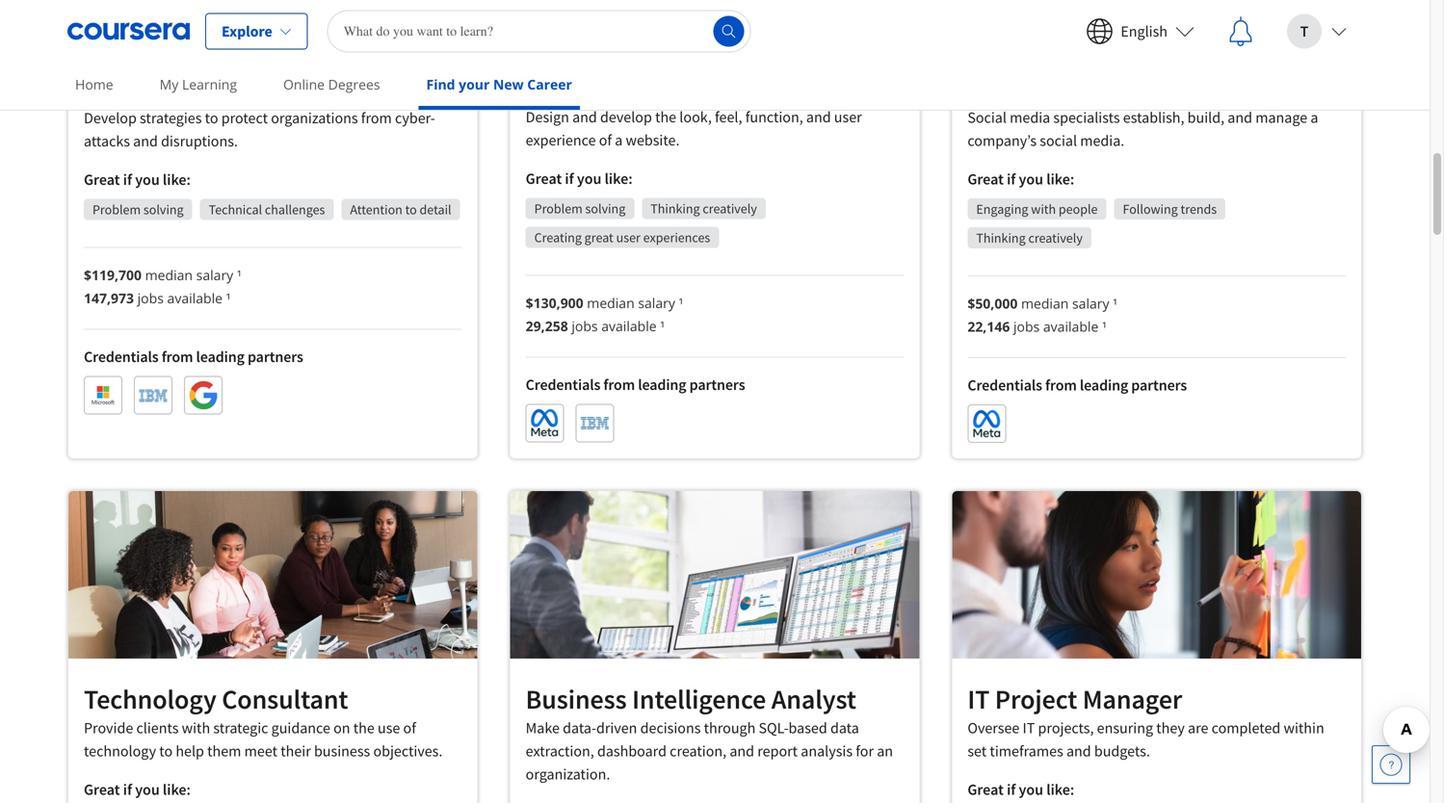 Task type: describe. For each thing, give the bounding box(es) containing it.
specialists
[[1053, 108, 1120, 127]]

technical
[[209, 201, 262, 218]]

following
[[1123, 200, 1178, 218]]

$50,000
[[968, 294, 1018, 313]]

2 horizontal spatial credentials
[[968, 376, 1042, 395]]

0 horizontal spatial it
[[968, 683, 990, 716]]

great
[[584, 229, 613, 246]]

you for technology consultant
[[135, 780, 160, 799]]

help center image
[[1379, 753, 1403, 776]]

sql-
[[759, 719, 789, 738]]

problem for front-end developer
[[534, 200, 583, 217]]

social media marketer image
[[952, 0, 1361, 48]]

partners for end
[[689, 375, 745, 394]]

if for technology consultant
[[123, 780, 132, 799]]

22,146
[[968, 317, 1010, 336]]

great up engaging at top
[[968, 170, 1004, 189]]

with inside technology consultant provide clients with strategic guidance on the use of technology to help them meet their business objectives.
[[182, 719, 210, 738]]

strategic
[[213, 719, 268, 738]]

engaging
[[976, 200, 1028, 218]]

attacks
[[84, 132, 130, 151]]

the inside front-end developer design and develop the look, feel, function, and user experience of a website.
[[655, 107, 676, 127]]

online
[[283, 75, 325, 93]]

$119,700
[[84, 266, 142, 284]]

creating great user experiences
[[534, 229, 710, 246]]

1 vertical spatial thinking
[[976, 229, 1026, 247]]

oversee
[[968, 719, 1020, 738]]

an
[[877, 742, 893, 761]]

like: up people
[[1046, 170, 1074, 189]]

learning
[[182, 75, 237, 93]]

credentials for developer
[[526, 375, 600, 394]]

$130,900
[[526, 294, 583, 312]]

1 horizontal spatial it
[[1023, 719, 1035, 738]]

front-end developer design and develop the look, feel, function, and user experience of a website.
[[526, 71, 862, 150]]

business intelligence analyst make data-driven decisions through sql-based data extraction, dashboard creation, and report analysis for an organization.
[[526, 683, 893, 784]]

my learning link
[[152, 63, 245, 106]]

manager
[[1083, 683, 1182, 716]]

home link
[[67, 63, 121, 106]]

from down $130,900 median salary ¹ 29,258 jobs available ¹
[[603, 375, 635, 394]]

great for it project manager
[[968, 780, 1004, 800]]

social media specialists establish, build, and manage a company's social media.
[[968, 108, 1318, 150]]

organizations
[[271, 108, 358, 128]]

credentials from leading partners for developer
[[526, 375, 745, 394]]

business
[[314, 742, 370, 761]]

if up engaging at top
[[1007, 170, 1016, 189]]

credentials from leading partners for develop
[[84, 347, 303, 367]]

developer
[[645, 71, 763, 105]]

them
[[207, 742, 241, 761]]

for
[[856, 742, 874, 761]]

make
[[526, 719, 560, 738]]

completed
[[1212, 719, 1281, 738]]

attention
[[350, 201, 403, 218]]

1 vertical spatial creatively
[[1028, 229, 1083, 247]]

What do you want to learn? text field
[[327, 10, 751, 53]]

ensuring
[[1097, 719, 1153, 738]]

decisions
[[640, 719, 701, 738]]

website.
[[626, 130, 680, 150]]

to inside cybersecurity professional develop strategies to protect organizations from cyber- attacks and disruptions.
[[205, 108, 218, 128]]

it project manager oversee it projects, ensuring they are completed within set timeframes and budgets.
[[968, 683, 1324, 761]]

like: for it project manager
[[1046, 780, 1074, 800]]

0 vertical spatial thinking creatively
[[651, 200, 757, 217]]

from down $119,700 median salary ¹ 147,973 jobs available ¹
[[162, 347, 193, 367]]

great if you like: for cybersecurity professional
[[84, 170, 191, 189]]

they
[[1156, 719, 1185, 738]]

leading for develop
[[196, 347, 245, 367]]

and inside business intelligence analyst make data-driven decisions through sql-based data extraction, dashboard creation, and report analysis for an organization.
[[730, 742, 754, 761]]

people
[[1059, 200, 1098, 218]]

data-
[[563, 719, 596, 738]]

front-
[[526, 71, 596, 105]]

147,973
[[84, 289, 134, 307]]

clients
[[136, 719, 179, 738]]

great if you like: for technology consultant
[[84, 780, 191, 799]]

solving for develop
[[143, 201, 184, 218]]

from inside cybersecurity professional develop strategies to protect organizations from cyber- attacks and disruptions.
[[361, 108, 392, 128]]

build,
[[1187, 108, 1225, 127]]

my learning
[[160, 75, 237, 93]]

report
[[757, 742, 798, 761]]

strategies
[[140, 108, 202, 128]]

available for developer
[[601, 317, 657, 335]]

experiences
[[643, 229, 710, 246]]

of inside front-end developer design and develop the look, feel, function, and user experience of a website.
[[599, 130, 612, 150]]

and right function,
[[806, 107, 831, 127]]

home
[[75, 75, 113, 93]]

you for it project manager
[[1019, 780, 1043, 800]]

data
[[830, 719, 859, 738]]

the inside technology consultant provide clients with strategic guidance on the use of technology to help them meet their business objectives.
[[353, 719, 375, 738]]

median inside $50,000 median salary ¹ 22,146 jobs available ¹
[[1021, 294, 1069, 313]]

analysis
[[801, 742, 853, 761]]

t
[[1300, 22, 1309, 41]]

cybersecurity
[[84, 72, 243, 106]]

following trends
[[1123, 200, 1217, 218]]

find your new career
[[426, 75, 572, 93]]

2 horizontal spatial to
[[405, 201, 417, 218]]

$130,900 median salary ¹ 29,258 jobs available ¹
[[526, 294, 683, 335]]

salary inside $50,000 median salary ¹ 22,146 jobs available ¹
[[1072, 294, 1109, 313]]

based
[[789, 719, 827, 738]]

engaging with people
[[976, 200, 1098, 218]]

to inside technology consultant provide clients with strategic guidance on the use of technology to help them meet their business objectives.
[[159, 742, 173, 761]]

great if you like: for it project manager
[[968, 780, 1074, 800]]

function,
[[745, 107, 803, 127]]

develop
[[84, 108, 137, 128]]

detail
[[420, 201, 451, 218]]

media
[[1010, 108, 1050, 127]]

help
[[176, 742, 204, 761]]

look,
[[679, 107, 712, 127]]

coursera image
[[67, 16, 190, 47]]

business
[[526, 683, 627, 716]]

like: for front-end developer
[[605, 169, 633, 188]]

great for technology consultant
[[84, 780, 120, 799]]

degrees
[[328, 75, 380, 93]]

t button
[[1272, 0, 1362, 62]]



Task type: locate. For each thing, give the bounding box(es) containing it.
0 horizontal spatial credentials from leading partners
[[84, 347, 303, 367]]

1 vertical spatial thinking creatively
[[976, 229, 1083, 247]]

1 horizontal spatial user
[[834, 107, 862, 127]]

credentials down 29,258
[[526, 375, 600, 394]]

1 horizontal spatial available
[[601, 317, 657, 335]]

find your new career link
[[419, 63, 580, 110]]

available right 29,258
[[601, 317, 657, 335]]

explore
[[222, 22, 272, 41]]

0 vertical spatial creatively
[[703, 200, 757, 217]]

new
[[493, 75, 524, 93]]

develop
[[600, 107, 652, 127]]

0 horizontal spatial partners
[[248, 347, 303, 367]]

0 vertical spatial the
[[655, 107, 676, 127]]

establish,
[[1123, 108, 1184, 127]]

1 horizontal spatial credentials
[[526, 375, 600, 394]]

1 horizontal spatial solving
[[585, 200, 625, 217]]

creation,
[[670, 742, 726, 761]]

2 horizontal spatial partners
[[1131, 376, 1187, 395]]

salary inside $119,700 median salary ¹ 147,973 jobs available ¹
[[196, 266, 233, 284]]

median inside $130,900 median salary ¹ 29,258 jobs available ¹
[[587, 294, 635, 312]]

1 horizontal spatial a
[[1310, 108, 1318, 127]]

it up oversee
[[968, 683, 990, 716]]

their
[[281, 742, 311, 761]]

to left help
[[159, 742, 173, 761]]

leading down $50,000 median salary ¹ 22,146 jobs available ¹
[[1080, 376, 1128, 395]]

and down strategies
[[133, 132, 158, 151]]

great down technology
[[84, 780, 120, 799]]

feel,
[[715, 107, 742, 127]]

a
[[1310, 108, 1318, 127], [615, 130, 623, 150]]

0 vertical spatial to
[[205, 108, 218, 128]]

credentials for develop
[[84, 347, 159, 367]]

median right $119,700
[[145, 266, 193, 284]]

problem solving
[[534, 200, 625, 217], [92, 201, 184, 218]]

like: for cybersecurity professional
[[163, 170, 191, 189]]

like: down website.
[[605, 169, 633, 188]]

trends
[[1181, 200, 1217, 218]]

are
[[1188, 719, 1208, 738]]

1 horizontal spatial problem solving
[[534, 200, 625, 217]]

None search field
[[327, 10, 751, 53]]

1 horizontal spatial creatively
[[1028, 229, 1083, 247]]

end
[[596, 71, 640, 105]]

solving left technical
[[143, 201, 184, 218]]

great for cybersecurity professional
[[84, 170, 120, 189]]

median
[[145, 266, 193, 284], [587, 294, 635, 312], [1021, 294, 1069, 313]]

1 horizontal spatial to
[[205, 108, 218, 128]]

0 horizontal spatial median
[[145, 266, 193, 284]]

available right 22,146 at top right
[[1043, 317, 1099, 336]]

to up disruptions.
[[205, 108, 218, 128]]

0 vertical spatial thinking
[[651, 200, 700, 217]]

set
[[968, 742, 987, 761]]

dashboard
[[597, 742, 667, 761]]

0 horizontal spatial problem solving
[[92, 201, 184, 218]]

jobs inside $50,000 median salary ¹ 22,146 jobs available ¹
[[1013, 317, 1040, 336]]

great if you like: for front-end developer
[[526, 169, 633, 188]]

2 horizontal spatial available
[[1043, 317, 1099, 336]]

salary down technical
[[196, 266, 233, 284]]

company's
[[968, 131, 1037, 150]]

1 vertical spatial user
[[616, 229, 640, 246]]

jobs for develop
[[137, 289, 164, 307]]

guidance
[[271, 719, 330, 738]]

1 vertical spatial a
[[615, 130, 623, 150]]

0 horizontal spatial with
[[182, 719, 210, 738]]

1 horizontal spatial thinking creatively
[[976, 229, 1083, 247]]

salary down people
[[1072, 294, 1109, 313]]

if down experience
[[565, 169, 574, 188]]

and down through
[[730, 742, 754, 761]]

2 horizontal spatial leading
[[1080, 376, 1128, 395]]

leading down $119,700 median salary ¹ 147,973 jobs available ¹
[[196, 347, 245, 367]]

problem solving up $119,700
[[92, 201, 184, 218]]

consultant
[[222, 682, 348, 716]]

1 horizontal spatial jobs
[[572, 317, 598, 335]]

thinking up experiences
[[651, 200, 700, 217]]

1 horizontal spatial of
[[599, 130, 612, 150]]

available for develop
[[167, 289, 223, 307]]

1 vertical spatial with
[[182, 719, 210, 738]]

you for front-end developer
[[577, 169, 601, 188]]

2 vertical spatial to
[[159, 742, 173, 761]]

with up help
[[182, 719, 210, 738]]

0 vertical spatial user
[[834, 107, 862, 127]]

0 horizontal spatial user
[[616, 229, 640, 246]]

1 horizontal spatial salary
[[638, 294, 675, 312]]

1 vertical spatial the
[[353, 719, 375, 738]]

1 horizontal spatial median
[[587, 294, 635, 312]]

0 horizontal spatial thinking creatively
[[651, 200, 757, 217]]

find
[[426, 75, 455, 93]]

salary down experiences
[[638, 294, 675, 312]]

cyber-
[[395, 108, 435, 128]]

use
[[378, 719, 400, 738]]

salary for developer
[[638, 294, 675, 312]]

creatively up experiences
[[703, 200, 757, 217]]

1 horizontal spatial partners
[[689, 375, 745, 394]]

it up "timeframes"
[[1023, 719, 1035, 738]]

within
[[1284, 719, 1324, 738]]

1 horizontal spatial the
[[655, 107, 676, 127]]

0 horizontal spatial a
[[615, 130, 623, 150]]

1 horizontal spatial with
[[1031, 200, 1056, 218]]

budgets.
[[1094, 742, 1150, 761]]

median inside $119,700 median salary ¹ 147,973 jobs available ¹
[[145, 266, 193, 284]]

credentials down 22,146 at top right
[[968, 376, 1042, 395]]

user inside front-end developer design and develop the look, feel, function, and user experience of a website.
[[834, 107, 862, 127]]

great if you like: up engaging with people
[[968, 170, 1074, 189]]

technology
[[84, 682, 217, 716]]

problem solving for develop
[[92, 201, 184, 218]]

like: down help
[[163, 780, 191, 799]]

and
[[572, 107, 597, 127], [806, 107, 831, 127], [1228, 108, 1252, 127], [133, 132, 158, 151], [730, 742, 754, 761], [1066, 742, 1091, 761]]

and right build,
[[1228, 108, 1252, 127]]

of down develop
[[599, 130, 612, 150]]

0 horizontal spatial thinking
[[651, 200, 700, 217]]

great if you like: down attacks
[[84, 170, 191, 189]]

and inside it project manager oversee it projects, ensuring they are completed within set timeframes and budgets.
[[1066, 742, 1091, 761]]

you down "timeframes"
[[1019, 780, 1043, 800]]

0 vertical spatial with
[[1031, 200, 1056, 218]]

2 horizontal spatial credentials from leading partners
[[968, 376, 1187, 395]]

and up experience
[[572, 107, 597, 127]]

0 horizontal spatial leading
[[196, 347, 245, 367]]

jobs for developer
[[572, 317, 598, 335]]

with left people
[[1031, 200, 1056, 218]]

you
[[577, 169, 601, 188], [1019, 170, 1043, 189], [135, 170, 160, 189], [135, 780, 160, 799], [1019, 780, 1043, 800]]

the up website.
[[655, 107, 676, 127]]

jobs right 147,973
[[137, 289, 164, 307]]

cybersecurity analyst image
[[68, 0, 477, 49]]

you for cybersecurity professional
[[135, 170, 160, 189]]

social
[[1040, 131, 1077, 150]]

from left cyber-
[[361, 108, 392, 128]]

user right great
[[616, 229, 640, 246]]

great
[[526, 169, 562, 188], [968, 170, 1004, 189], [84, 170, 120, 189], [84, 780, 120, 799], [968, 780, 1004, 800]]

if down attacks
[[123, 170, 132, 189]]

available inside $130,900 median salary ¹ 29,258 jobs available ¹
[[601, 317, 657, 335]]

1 vertical spatial of
[[403, 719, 416, 738]]

leading for developer
[[638, 375, 686, 394]]

technology
[[84, 742, 156, 761]]

creatively down engaging with people
[[1028, 229, 1083, 247]]

great down experience
[[526, 169, 562, 188]]

problem up creating at the top of the page
[[534, 200, 583, 217]]

2 horizontal spatial jobs
[[1013, 317, 1040, 336]]

and inside cybersecurity professional develop strategies to protect organizations from cyber- attacks and disruptions.
[[133, 132, 158, 151]]

jobs
[[137, 289, 164, 307], [572, 317, 598, 335], [1013, 317, 1040, 336]]

great down set
[[968, 780, 1004, 800]]

2 horizontal spatial salary
[[1072, 294, 1109, 313]]

0 vertical spatial of
[[599, 130, 612, 150]]

jobs inside $130,900 median salary ¹ 29,258 jobs available ¹
[[572, 317, 598, 335]]

my
[[160, 75, 179, 93]]

0 horizontal spatial credentials
[[84, 347, 159, 367]]

on
[[333, 719, 350, 738]]

median right $50,000
[[1021, 294, 1069, 313]]

the
[[655, 107, 676, 127], [353, 719, 375, 738]]

driven
[[596, 719, 637, 738]]

1 vertical spatial to
[[405, 201, 417, 218]]

salary inside $130,900 median salary ¹ 29,258 jobs available ¹
[[638, 294, 675, 312]]

like: for technology consultant
[[163, 780, 191, 799]]

1 horizontal spatial problem
[[534, 200, 583, 217]]

solving for developer
[[585, 200, 625, 217]]

partners for professional
[[248, 347, 303, 367]]

technology consultant provide clients with strategic guidance on the use of technology to help them meet their business objectives.
[[84, 682, 443, 761]]

credentials from leading partners down $130,900 median salary ¹ 29,258 jobs available ¹
[[526, 375, 745, 394]]

available
[[167, 289, 223, 307], [601, 317, 657, 335], [1043, 317, 1099, 336]]

like: down disruptions.
[[163, 170, 191, 189]]

professional
[[248, 72, 391, 106]]

problem solving up great
[[534, 200, 625, 217]]

meet
[[244, 742, 277, 761]]

protect
[[221, 108, 268, 128]]

0 horizontal spatial problem
[[92, 201, 141, 218]]

of inside technology consultant provide clients with strategic guidance on the use of technology to help them meet their business objectives.
[[403, 719, 416, 738]]

1 vertical spatial it
[[1023, 719, 1035, 738]]

$50,000 median salary ¹ 22,146 jobs available ¹
[[968, 294, 1118, 336]]

a right "manage"
[[1310, 108, 1318, 127]]

0 horizontal spatial jobs
[[137, 289, 164, 307]]

solving up great
[[585, 200, 625, 217]]

with
[[1031, 200, 1056, 218], [182, 719, 210, 738]]

0 vertical spatial it
[[968, 683, 990, 716]]

credentials from leading partners down $119,700 median salary ¹ 147,973 jobs available ¹
[[84, 347, 303, 367]]

2 horizontal spatial median
[[1021, 294, 1069, 313]]

thinking creatively up experiences
[[651, 200, 757, 217]]

project
[[995, 683, 1077, 716]]

thinking down engaging at top
[[976, 229, 1026, 247]]

social
[[968, 108, 1007, 127]]

a inside social media specialists establish, build, and manage a company's social media.
[[1310, 108, 1318, 127]]

english button
[[1071, 0, 1210, 62]]

great down attacks
[[84, 170, 120, 189]]

if down technology
[[123, 780, 132, 799]]

0 horizontal spatial to
[[159, 742, 173, 761]]

thinking creatively down engaging with people
[[976, 229, 1083, 247]]

0 horizontal spatial creatively
[[703, 200, 757, 217]]

you down experience
[[577, 169, 601, 188]]

0 horizontal spatial of
[[403, 719, 416, 738]]

problem for cybersecurity professional
[[92, 201, 141, 218]]

it
[[968, 683, 990, 716], [1023, 719, 1035, 738]]

great if you like:
[[526, 169, 633, 188], [968, 170, 1074, 189], [84, 170, 191, 189], [84, 780, 191, 799], [968, 780, 1074, 800]]

analyst
[[771, 683, 856, 716]]

organization.
[[526, 765, 610, 784]]

problem solving for developer
[[534, 200, 625, 217]]

if for it project manager
[[1007, 780, 1016, 800]]

technical challenges
[[209, 201, 325, 218]]

online degrees
[[283, 75, 380, 93]]

like: down "timeframes"
[[1046, 780, 1074, 800]]

great if you like: down experience
[[526, 169, 633, 188]]

jobs inside $119,700 median salary ¹ 147,973 jobs available ¹
[[137, 289, 164, 307]]

great if you like: down technology
[[84, 780, 191, 799]]

median right "$130,900" at the left of the page
[[587, 294, 635, 312]]

0 vertical spatial a
[[1310, 108, 1318, 127]]

0 horizontal spatial the
[[353, 719, 375, 738]]

problem up $119,700
[[92, 201, 141, 218]]

1 horizontal spatial thinking
[[976, 229, 1026, 247]]

extraction,
[[526, 742, 594, 761]]

user right function,
[[834, 107, 862, 127]]

credentials down 147,973
[[84, 347, 159, 367]]

if down "timeframes"
[[1007, 780, 1016, 800]]

median for developer
[[587, 294, 635, 312]]

through
[[704, 719, 756, 738]]

english
[[1121, 22, 1168, 41]]

if for front-end developer
[[565, 169, 574, 188]]

you down technology
[[135, 780, 160, 799]]

if for cybersecurity professional
[[123, 170, 132, 189]]

disruptions.
[[161, 132, 238, 151]]

29,258
[[526, 317, 568, 335]]

and inside social media specialists establish, build, and manage a company's social media.
[[1228, 108, 1252, 127]]

provide
[[84, 719, 133, 738]]

credentials from leading partners down $50,000 median salary ¹ 22,146 jobs available ¹
[[968, 376, 1187, 395]]

salary
[[196, 266, 233, 284], [638, 294, 675, 312], [1072, 294, 1109, 313]]

great if you like: down "timeframes"
[[968, 780, 1074, 800]]

credentials
[[84, 347, 159, 367], [526, 375, 600, 394], [968, 376, 1042, 395]]

available right 147,973
[[167, 289, 223, 307]]

explore button
[[205, 13, 308, 50]]

to left the detail
[[405, 201, 417, 218]]

0 horizontal spatial solving
[[143, 201, 184, 218]]

projects,
[[1038, 719, 1094, 738]]

0 horizontal spatial available
[[167, 289, 223, 307]]

available inside $50,000 median salary ¹ 22,146 jobs available ¹
[[1043, 317, 1099, 336]]

available inside $119,700 median salary ¹ 147,973 jobs available ¹
[[167, 289, 223, 307]]

jobs right 29,258
[[572, 317, 598, 335]]

0 horizontal spatial salary
[[196, 266, 233, 284]]

leading down $130,900 median salary ¹ 29,258 jobs available ¹
[[638, 375, 686, 394]]

from down $50,000 median salary ¹ 22,146 jobs available ¹
[[1045, 376, 1077, 395]]

and down projects,
[[1066, 742, 1091, 761]]

a down develop
[[615, 130, 623, 150]]

salary for develop
[[196, 266, 233, 284]]

a inside front-end developer design and develop the look, feel, function, and user experience of a website.
[[615, 130, 623, 150]]

the right on
[[353, 719, 375, 738]]

of right use
[[403, 719, 416, 738]]

your
[[459, 75, 490, 93]]

jobs right 22,146 at top right
[[1013, 317, 1040, 336]]

median for develop
[[145, 266, 193, 284]]

great for front-end developer
[[526, 169, 562, 188]]

you down strategies
[[135, 170, 160, 189]]

1 horizontal spatial leading
[[638, 375, 686, 394]]

$119,700 median salary ¹ 147,973 jobs available ¹
[[84, 266, 242, 307]]

you up engaging with people
[[1019, 170, 1043, 189]]

design
[[526, 107, 569, 127]]

1 horizontal spatial credentials from leading partners
[[526, 375, 745, 394]]



Task type: vqa. For each thing, say whether or not it's contained in the screenshot.
"in" within the Georgetown University Bachelor of Arts in Liberal Studies
no



